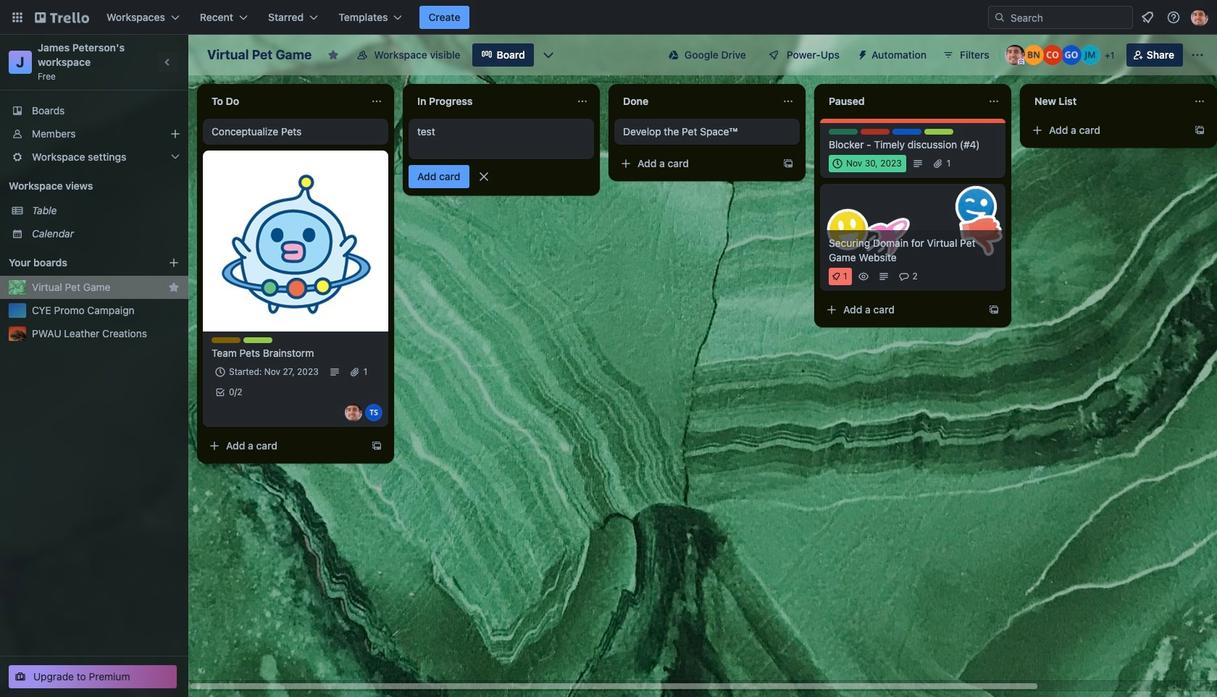 Task type: describe. For each thing, give the bounding box(es) containing it.
james peterson (jamespeterson93) image
[[345, 404, 362, 422]]

star or unstar board image
[[328, 49, 339, 61]]

primary element
[[0, 0, 1217, 35]]

0 notifications image
[[1139, 9, 1156, 26]]

color: bold lime, title: none image
[[924, 129, 953, 135]]

color: green, title: "goal" element
[[829, 129, 858, 135]]

customize views image
[[541, 48, 555, 62]]

color: yellow, title: none image
[[212, 338, 241, 343]]

color: bold lime, title: "team task" element
[[243, 338, 272, 343]]

sm image
[[851, 43, 871, 64]]

this member is an admin of this board. image
[[1018, 59, 1024, 65]]

open information menu image
[[1166, 10, 1181, 25]]

workspace navigation collapse icon image
[[158, 52, 178, 72]]

tara schultz (taraschultz7) image
[[365, 404, 383, 422]]

Enter a title for this card… text field
[[409, 119, 594, 159]]



Task type: vqa. For each thing, say whether or not it's contained in the screenshot.
rightmost Color: green, title: none icon
no



Task type: locate. For each thing, give the bounding box(es) containing it.
your boards with 3 items element
[[9, 254, 146, 272]]

0 horizontal spatial james peterson (jamespeterson93) image
[[1005, 45, 1025, 65]]

starred icon image
[[168, 282, 180, 293]]

ben nelson (bennelson96) image
[[1023, 45, 1044, 65]]

Search field
[[988, 6, 1133, 29]]

google drive icon image
[[669, 50, 679, 60]]

color: blue, title: "fyi" element
[[893, 129, 921, 135]]

back to home image
[[35, 6, 89, 29]]

james peterson (jamespeterson93) image left christina overa (christinaovera) image
[[1005, 45, 1025, 65]]

create from template… image
[[1194, 125, 1205, 136], [782, 158, 794, 170], [988, 304, 1000, 316], [371, 440, 383, 452]]

0 vertical spatial james peterson (jamespeterson93) image
[[1191, 9, 1208, 26]]

james peterson (jamespeterson93) image right the 'open information menu' "image"
[[1191, 9, 1208, 26]]

color: red, title: "blocker" element
[[861, 129, 890, 135]]

cancel image
[[476, 170, 491, 184]]

None text field
[[203, 90, 365, 113], [820, 90, 982, 113], [203, 90, 365, 113], [820, 90, 982, 113]]

james peterson (jamespeterson93) image
[[1191, 9, 1208, 26], [1005, 45, 1025, 65]]

james peterson (jamespeterson93) image inside "primary" 'element'
[[1191, 9, 1208, 26]]

add board image
[[168, 257, 180, 269]]

gary orlando (garyorlando) image
[[1061, 45, 1081, 65]]

1 horizontal spatial james peterson (jamespeterson93) image
[[1191, 9, 1208, 26]]

1 vertical spatial james peterson (jamespeterson93) image
[[1005, 45, 1025, 65]]

jeremy miller (jeremymiller198) image
[[1080, 45, 1100, 65]]

search image
[[994, 12, 1006, 23]]

Board name text field
[[200, 43, 319, 67]]

christina overa (christinaovera) image
[[1042, 45, 1063, 65]]

None checkbox
[[829, 155, 906, 172]]

None text field
[[409, 90, 571, 113], [614, 90, 777, 113], [1026, 90, 1188, 113], [409, 90, 571, 113], [614, 90, 777, 113], [1026, 90, 1188, 113]]

show menu image
[[1190, 48, 1205, 62]]



